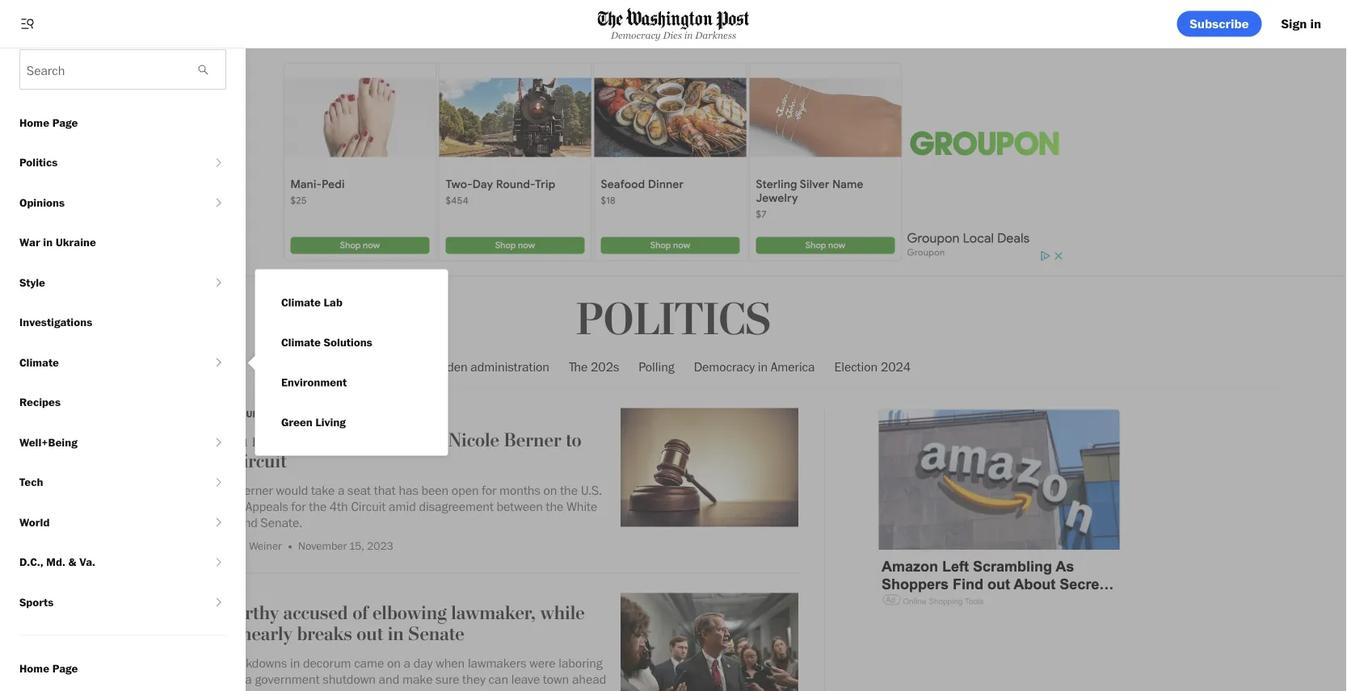Task type: vqa. For each thing, say whether or not it's contained in the screenshot.
Luis
no



Task type: describe. For each thing, give the bounding box(es) containing it.
seat
[[348, 483, 371, 499]]

came
[[354, 656, 384, 671]]

biden for biden nominates labor lawyer nicole berner to 4th circuit
[[200, 429, 248, 452]]

opinions
[[19, 196, 65, 209]]

polling
[[639, 359, 675, 375]]

mccarthy
[[200, 602, 279, 625]]

15,
[[350, 539, 364, 553]]

that
[[374, 483, 396, 499]]

1 page from the top
[[52, 116, 78, 129]]

sign
[[1281, 16, 1307, 32]]

fight
[[200, 623, 236, 646]]

nicole berner would take a seat that has been open for months on the u.s. court of appeals for the 4th circuit amid disagreement between the white house and senate.
[[200, 483, 602, 531]]

ahead
[[572, 672, 606, 688]]

subscribe link
[[1177, 11, 1262, 37]]

of inside mccarthy accused of elbowing lawmaker, while fight nearly breaks out in senate
[[352, 602, 368, 625]]

months
[[499, 483, 541, 499]]

the left the white
[[546, 499, 564, 515]]

polling link
[[639, 346, 675, 388]]

circuit inside nicole berner would take a seat that has been open for months on the u.s. court of appeals for the 4th circuit amid disagreement between the white house and senate.
[[351, 499, 386, 515]]

elbowing
[[373, 602, 447, 625]]

primary element
[[0, 0, 1347, 48]]

when
[[436, 656, 465, 671]]

leave
[[511, 672, 540, 688]]

legal issues link
[[200, 409, 264, 420]]

of inside the breakdowns in decorum came on a day when lawmakers were laboring to avoid a government shutdown and make sure they can leave town ahead of a thanksgiving break.
[[200, 688, 210, 692]]

biden administration
[[436, 359, 550, 375]]

nicole inside nicole berner would take a seat that has been open for months on the u.s. court of appeals for the 4th circuit amid disagreement between the white house and senate.
[[200, 483, 233, 499]]

d.c., md. & va.
[[19, 556, 95, 569]]

sports
[[19, 596, 54, 609]]

tech
[[19, 476, 43, 489]]

0 vertical spatial advertisement region
[[282, 61, 1066, 263]]

november 15, 2023
[[298, 539, 393, 553]]

the washington post homepage. image
[[598, 8, 750, 30]]

a left day
[[404, 656, 411, 671]]

nicole inside biden nominates labor lawyer nicole berner to 4th circuit
[[449, 429, 499, 452]]

nearly
[[241, 623, 292, 646]]

in inside "link"
[[684, 30, 693, 40]]

democracy for democracy in america
[[694, 359, 755, 375]]

investigations
[[19, 316, 92, 329]]

a up thanksgiving
[[245, 672, 252, 688]]

war
[[19, 236, 40, 249]]

climate for solutions
[[281, 336, 321, 350]]

been
[[421, 483, 449, 499]]

1 home page from the top
[[19, 116, 78, 129]]

dies
[[663, 30, 682, 40]]

well+being
[[19, 436, 77, 449]]

appeals
[[245, 499, 288, 515]]

recipes
[[19, 396, 61, 409]]

nominates
[[252, 429, 338, 452]]

can
[[489, 672, 508, 688]]

take
[[311, 483, 335, 499]]

0 horizontal spatial for
[[291, 499, 306, 515]]

on inside the breakdowns in decorum came on a day when lawmakers were laboring to avoid a government shutdown and make sure they can leave town ahead of a thanksgiving break.
[[387, 656, 401, 671]]

2 page from the top
[[52, 662, 78, 676]]

and inside nicole berner would take a seat that has been open for months on the u.s. court of appeals for the 4th circuit amid disagreement between the white house and senate.
[[237, 515, 258, 531]]

war in ukraine
[[19, 236, 96, 249]]

and inside the breakdowns in decorum came on a day when lawmakers were laboring to avoid a government shutdown and make sure they can leave town ahead of a thanksgiving break.
[[379, 672, 399, 688]]

dialog containing climate lab
[[246, 269, 449, 457]]

break.
[[295, 688, 329, 692]]

sports link
[[0, 583, 211, 623]]

the down take
[[309, 499, 327, 515]]

avoid
[[213, 672, 242, 688]]

the up the white
[[560, 483, 578, 499]]

weiner
[[249, 539, 282, 553]]

none search field inside 'sections navigation' element
[[20, 50, 187, 89]]

politics link
[[576, 293, 771, 348]]

d.c.,
[[19, 556, 43, 569]]

out
[[357, 623, 383, 646]]

sign in link
[[1269, 11, 1334, 37]]

democracy dies in darkness link
[[598, 8, 750, 40]]

green living link
[[268, 403, 359, 443]]

biden for biden administration
[[436, 359, 468, 375]]

2023
[[367, 539, 393, 553]]

berner inside nicole berner would take a seat that has been open for months on the u.s. court of appeals for the 4th circuit amid disagreement between the white house and senate.
[[236, 483, 273, 499]]

while
[[540, 602, 585, 625]]

in inside the breakdowns in decorum came on a day when lawmakers were laboring to avoid a government shutdown and make sure they can leave town ahead of a thanksgiving break.
[[290, 656, 300, 671]]

biden administration link
[[436, 346, 550, 388]]

lawyer
[[389, 429, 444, 452]]

democracy in america link
[[694, 346, 815, 388]]

november
[[298, 539, 347, 553]]

biden nominates labor lawyer nicole berner to 4th circuit link
[[200, 429, 608, 476]]

election 2024 link
[[834, 346, 911, 388]]

ukraine
[[56, 236, 96, 249]]

va.
[[79, 556, 95, 569]]

2 home page from the top
[[19, 662, 78, 676]]

election 2024
[[834, 359, 911, 375]]

in inside mccarthy accused of elbowing lawmaker, while fight nearly breaks out in senate
[[388, 623, 404, 646]]

1 home page link from the top
[[0, 103, 246, 143]]

court
[[200, 499, 229, 515]]

would
[[276, 483, 308, 499]]

rachel
[[214, 539, 247, 553]]

has
[[399, 483, 419, 499]]

d.c., md. & va. link
[[0, 543, 211, 583]]

democracy for democracy dies in darkness
[[611, 30, 661, 40]]

politics
[[19, 156, 58, 169]]

circuit inside biden nominates labor lawyer nicole berner to 4th circuit
[[232, 451, 287, 474]]

the for the 202s
[[569, 359, 588, 375]]

senate.
[[261, 515, 302, 531]]

climate link
[[0, 343, 211, 383]]

style
[[19, 276, 45, 289]]

of inside nicole berner would take a seat that has been open for months on the u.s. court of appeals for the 4th circuit amid disagreement between the white house and senate.
[[232, 499, 242, 515]]



Task type: locate. For each thing, give the bounding box(es) containing it.
on inside nicole berner would take a seat that has been open for months on the u.s. court of appeals for the 4th circuit amid disagreement between the white house and senate.
[[544, 483, 557, 499]]

berner
[[504, 429, 561, 452], [236, 483, 273, 499]]

1 vertical spatial page
[[52, 662, 78, 676]]

between
[[497, 499, 543, 515]]

page up 'politics'
[[52, 116, 78, 129]]

u.s.
[[581, 483, 602, 499]]

climate inside climate lab link
[[281, 296, 321, 310]]

climate up 'recipes'
[[19, 356, 59, 369]]

style link
[[0, 263, 211, 303]]

1 vertical spatial the
[[200, 656, 218, 671]]

home page
[[19, 116, 78, 129], [19, 662, 78, 676]]

2 vertical spatial climate
[[19, 356, 59, 369]]

climate solutions link
[[268, 323, 385, 363]]

202s
[[591, 359, 619, 375]]

0 horizontal spatial democracy
[[611, 30, 661, 40]]

nicole up 'court'
[[200, 483, 233, 499]]

1 vertical spatial climate
[[281, 336, 321, 350]]

to up u.s. at the bottom of page
[[566, 429, 582, 452]]

1 vertical spatial berner
[[236, 483, 273, 499]]

administration
[[471, 359, 550, 375]]

and up rachel weiner on the bottom of the page
[[237, 515, 258, 531]]

1 horizontal spatial circuit
[[351, 499, 386, 515]]

the
[[569, 359, 588, 375], [200, 656, 218, 671]]

a inside nicole berner would take a seat that has been open for months on the u.s. court of appeals for the 4th circuit amid disagreement between the white house and senate.
[[338, 483, 345, 499]]

1 horizontal spatial the
[[569, 359, 588, 375]]

nicole up the open
[[449, 429, 499, 452]]

the left 202s
[[569, 359, 588, 375]]

mccarthy accused of elbowing lawmaker, while fight nearly breaks out in senate link
[[200, 602, 608, 649]]

biden down legal issues
[[200, 429, 248, 452]]

living
[[316, 416, 346, 430]]

dialog
[[246, 269, 449, 457]]

in right the sign
[[1310, 16, 1321, 32]]

day
[[414, 656, 433, 671]]

0 vertical spatial berner
[[504, 429, 561, 452]]

1 horizontal spatial biden
[[436, 359, 468, 375]]

1 vertical spatial democracy
[[694, 359, 755, 375]]

breaks
[[297, 623, 352, 646]]

1 vertical spatial biden
[[200, 429, 248, 452]]

on right came
[[387, 656, 401, 671]]

tagline, democracy dies in darkness element
[[598, 30, 750, 40]]

environment
[[281, 376, 347, 390]]

of
[[232, 499, 242, 515], [352, 602, 368, 625], [200, 688, 210, 692]]

2 home page link from the top
[[0, 649, 246, 689]]

accused
[[283, 602, 348, 625]]

0 vertical spatial circuit
[[232, 451, 287, 474]]

for down 'would' on the bottom left of the page
[[291, 499, 306, 515]]

a left seat
[[338, 483, 345, 499]]

climate for lab
[[281, 296, 321, 310]]

berner inside biden nominates labor lawyer nicole berner to 4th circuit
[[504, 429, 561, 452]]

to left avoid
[[200, 672, 210, 688]]

1 vertical spatial on
[[387, 656, 401, 671]]

climate lab
[[281, 296, 343, 310]]

in right war
[[43, 236, 53, 249]]

1 vertical spatial advertisement region
[[878, 409, 1121, 611]]

1 horizontal spatial on
[[544, 483, 557, 499]]

issues
[[231, 409, 264, 420]]

2 vertical spatial of
[[200, 688, 210, 692]]

green living
[[281, 416, 346, 430]]

election
[[834, 359, 878, 375]]

town
[[543, 672, 569, 688]]

page down sports
[[52, 662, 78, 676]]

amid
[[389, 499, 416, 515]]

the for the breakdowns in decorum came on a day when lawmakers were laboring to avoid a government shutdown and make sure they can leave town ahead of a thanksgiving break.
[[200, 656, 218, 671]]

white
[[567, 499, 597, 515]]

on right months
[[544, 483, 557, 499]]

None search field
[[20, 50, 187, 89]]

0 vertical spatial and
[[237, 515, 258, 531]]

in
[[1310, 16, 1321, 32], [684, 30, 693, 40], [43, 236, 53, 249], [758, 359, 768, 375], [388, 623, 404, 646], [290, 656, 300, 671]]

climate left the lab on the top left
[[281, 296, 321, 310]]

in inside 'sections navigation' element
[[43, 236, 53, 249]]

0 horizontal spatial to
[[200, 672, 210, 688]]

for
[[482, 483, 496, 499], [291, 499, 306, 515]]

investigations link
[[0, 303, 246, 343]]

and down came
[[379, 672, 399, 688]]

0 vertical spatial 4th
[[200, 451, 227, 474]]

mccarthy accused of elbowing lawmaker, while fight nearly breaks out in senate
[[200, 602, 585, 646]]

1 vertical spatial home page link
[[0, 649, 246, 689]]

1 horizontal spatial of
[[232, 499, 242, 515]]

0 horizontal spatial on
[[387, 656, 401, 671]]

4th
[[200, 451, 227, 474], [330, 499, 348, 515]]

0 vertical spatial biden
[[436, 359, 468, 375]]

climate inside climate link
[[19, 356, 59, 369]]

0 vertical spatial to
[[566, 429, 582, 452]]

climate inside climate solutions 'link'
[[281, 336, 321, 350]]

0 horizontal spatial 4th
[[200, 451, 227, 474]]

0 vertical spatial page
[[52, 116, 78, 129]]

home page up 'politics'
[[19, 116, 78, 129]]

government
[[255, 672, 320, 688]]

environment link
[[268, 363, 360, 403]]

1 home from the top
[[19, 116, 49, 129]]

4th inside biden nominates labor lawyer nicole berner to 4th circuit
[[200, 451, 227, 474]]

world
[[19, 516, 50, 529]]

circuit
[[232, 451, 287, 474], [351, 499, 386, 515]]

a down avoid
[[213, 688, 220, 692]]

world link
[[0, 503, 211, 543]]

0 horizontal spatial of
[[200, 688, 210, 692]]

politics link
[[0, 143, 211, 183]]

home up 'politics'
[[19, 116, 49, 129]]

1 horizontal spatial 4th
[[330, 499, 348, 515]]

circuit up 'would' on the bottom left of the page
[[232, 451, 287, 474]]

decorum
[[303, 656, 351, 671]]

lawmaker,
[[451, 602, 536, 625]]

2 horizontal spatial of
[[352, 602, 368, 625]]

4th inside nicole berner would take a seat that has been open for months on the u.s. court of appeals for the 4th circuit amid disagreement between the white house and senate.
[[330, 499, 348, 515]]

0 vertical spatial home page link
[[0, 103, 246, 143]]

0 horizontal spatial circuit
[[232, 451, 287, 474]]

subscribe
[[1190, 16, 1249, 32]]

1 vertical spatial home page
[[19, 662, 78, 676]]

disagreement
[[419, 499, 494, 515]]

berner up months
[[504, 429, 561, 452]]

biden inside biden administration "link"
[[436, 359, 468, 375]]

home page down sports
[[19, 662, 78, 676]]

1 vertical spatial and
[[379, 672, 399, 688]]

of right 'court'
[[232, 499, 242, 515]]

rachel weiner link
[[214, 539, 282, 553]]

1 vertical spatial 4th
[[330, 499, 348, 515]]

circuit down seat
[[351, 499, 386, 515]]

1 horizontal spatial to
[[566, 429, 582, 452]]

home down sports
[[19, 662, 49, 676]]

1 horizontal spatial nicole
[[449, 429, 499, 452]]

democracy right polling at the bottom
[[694, 359, 755, 375]]

the breakdowns in decorum came on a day when lawmakers were laboring to avoid a government shutdown and make sure they can leave town ahead of a thanksgiving break.
[[200, 656, 606, 692]]

0 horizontal spatial the
[[200, 656, 218, 671]]

home page link
[[0, 103, 246, 143], [0, 649, 246, 689]]

1 vertical spatial circuit
[[351, 499, 386, 515]]

climate lab link
[[268, 283, 355, 323]]

in right out
[[388, 623, 404, 646]]

2 home from the top
[[19, 662, 49, 676]]

and
[[237, 515, 258, 531], [379, 672, 399, 688]]

biden inside biden nominates labor lawyer nicole berner to 4th circuit
[[200, 429, 248, 452]]

war in ukraine link
[[0, 223, 246, 263]]

house
[[200, 515, 234, 531]]

0 vertical spatial home
[[19, 116, 49, 129]]

in right dies
[[684, 30, 693, 40]]

open
[[452, 483, 479, 499]]

0 vertical spatial for
[[482, 483, 496, 499]]

recipes link
[[0, 383, 246, 423]]

0 vertical spatial on
[[544, 483, 557, 499]]

0 horizontal spatial and
[[237, 515, 258, 531]]

1 horizontal spatial berner
[[504, 429, 561, 452]]

democracy dies in darkness
[[611, 30, 736, 40]]

0 horizontal spatial biden
[[200, 429, 248, 452]]

the 202s
[[569, 359, 619, 375]]

1 vertical spatial home
[[19, 662, 49, 676]]

advertisement region
[[282, 61, 1066, 263], [878, 409, 1121, 611]]

berner up appeals
[[236, 483, 273, 499]]

nicole
[[449, 429, 499, 452], [200, 483, 233, 499]]

sign in
[[1281, 16, 1321, 32]]

none search field inside 'sections navigation' element
[[19, 49, 226, 90]]

home
[[19, 116, 49, 129], [19, 662, 49, 676]]

the up avoid
[[200, 656, 218, 671]]

democracy left dies
[[611, 30, 661, 40]]

in left america
[[758, 359, 768, 375]]

laboring
[[559, 656, 603, 671]]

labor
[[342, 429, 385, 452]]

solutions
[[324, 336, 372, 350]]

search and browse sections image
[[19, 16, 36, 32]]

darkness
[[695, 30, 736, 40]]

for right the open
[[482, 483, 496, 499]]

the inside the breakdowns in decorum came on a day when lawmakers were laboring to avoid a government shutdown and make sure they can leave town ahead of a thanksgiving break.
[[200, 656, 218, 671]]

politics
[[576, 293, 771, 348]]

1 vertical spatial nicole
[[200, 483, 233, 499]]

1 horizontal spatial and
[[379, 672, 399, 688]]

sections navigation element
[[0, 48, 246, 692]]

green
[[281, 416, 313, 430]]

senate
[[408, 623, 464, 646]]

4th up 'court'
[[200, 451, 227, 474]]

the 202s link
[[569, 346, 619, 388]]

1 vertical spatial to
[[200, 672, 210, 688]]

0 vertical spatial the
[[569, 359, 588, 375]]

to inside biden nominates labor lawyer nicole berner to 4th circuit
[[566, 429, 582, 452]]

climate down climate lab link
[[281, 336, 321, 350]]

0 vertical spatial climate
[[281, 296, 321, 310]]

to inside the breakdowns in decorum came on a day when lawmakers were laboring to avoid a government shutdown and make sure they can leave town ahead of a thanksgiving break.
[[200, 672, 210, 688]]

climate solutions
[[281, 336, 372, 350]]

0 vertical spatial home page
[[19, 116, 78, 129]]

0 vertical spatial of
[[232, 499, 242, 515]]

democracy
[[611, 30, 661, 40], [694, 359, 755, 375]]

0 vertical spatial nicole
[[449, 429, 499, 452]]

1 horizontal spatial for
[[482, 483, 496, 499]]

democracy in america
[[694, 359, 815, 375]]

2024
[[881, 359, 911, 375]]

0 horizontal spatial nicole
[[200, 483, 233, 499]]

they
[[462, 672, 486, 688]]

of left thanksgiving
[[200, 688, 210, 692]]

of right breaks
[[352, 602, 368, 625]]

1 horizontal spatial democracy
[[694, 359, 755, 375]]

legal
[[200, 409, 228, 420]]

make
[[402, 672, 433, 688]]

0 vertical spatial democracy
[[611, 30, 661, 40]]

1 vertical spatial for
[[291, 499, 306, 515]]

biden left 'administration'
[[436, 359, 468, 375]]

None search field
[[19, 49, 226, 90]]

democracy inside "link"
[[611, 30, 661, 40]]

in up government
[[290, 656, 300, 671]]

4th down take
[[330, 499, 348, 515]]

0 horizontal spatial berner
[[236, 483, 273, 499]]

1 vertical spatial of
[[352, 602, 368, 625]]



